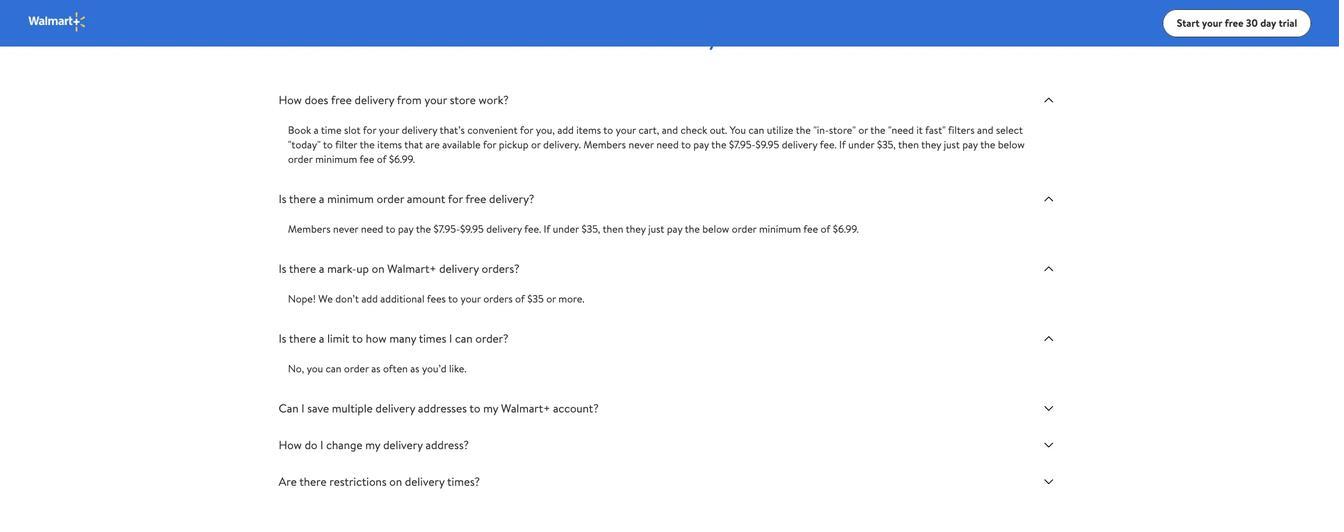 Task type: vqa. For each thing, say whether or not it's contained in the screenshot.
Today
no



Task type: describe. For each thing, give the bounding box(es) containing it.
$9.95 inside the book a time slot for your delivery that's convenient for you, add items to your cart, and check out. you can utilize the "in-store" or the "need it fast" filters and select "today" to filter the items that are available for pickup or delivery. members never need to pay the $7.95-$9.95 delivery fee. if under $35, then they just pay the below order minimum fee of $6.99.
[[756, 137, 780, 152]]

you,
[[536, 123, 555, 137]]

start your free 30 day trial
[[1177, 16, 1298, 30]]

1 vertical spatial $9.95
[[460, 222, 484, 236]]

book
[[288, 123, 311, 137]]

additional
[[381, 292, 425, 306]]

is there a minimum order amount for free delivery?
[[279, 191, 535, 207]]

1 vertical spatial then
[[603, 222, 624, 236]]

1 vertical spatial they
[[626, 222, 646, 236]]

you'd
[[422, 361, 447, 376]]

1 vertical spatial minimum
[[327, 191, 374, 207]]

nope!
[[288, 292, 316, 306]]

available
[[442, 137, 481, 152]]

free
[[623, 29, 654, 51]]

no,
[[288, 361, 304, 376]]

there for is there a minimum order amount for free delivery?
[[289, 191, 316, 207]]

0 horizontal spatial or
[[531, 137, 541, 152]]

times
[[419, 331, 447, 346]]

add inside the book a time slot for your delivery that's convenient for you, add items to your cart, and check out. you can utilize the "in-store" or the "need it fast" filters and select "today" to filter the items that are available for pickup or delivery. members never need to pay the $7.95-$9.95 delivery fee. if under $35, then they just pay the below order minimum fee of $6.99.
[[558, 123, 574, 137]]

are
[[426, 137, 440, 152]]

order inside the book a time slot for your delivery that's convenient for you, add items to your cart, and check out. you can utilize the "in-store" or the "need it fast" filters and select "today" to filter the items that are available for pickup or delivery. members never need to pay the $7.95-$9.95 delivery fee. if under $35, then they just pay the below order minimum fee of $6.99.
[[288, 152, 313, 166]]

your left that
[[379, 123, 399, 137]]

1 vertical spatial $7.95-
[[434, 222, 460, 236]]

can inside the book a time slot for your delivery that's convenient for you, add items to your cart, and check out. you can utilize the "in-store" or the "need it fast" filters and select "today" to filter the items that are available for pickup or delivery. members never need to pay the $7.95-$9.95 delivery fee. if under $35, then they just pay the below order minimum fee of $6.99.
[[749, 123, 765, 137]]

delivery down often
[[376, 400, 415, 416]]

like.
[[449, 361, 467, 376]]

0 horizontal spatial never
[[333, 222, 359, 236]]

there for is there a mark-up on walmart+ delivery orders?
[[289, 261, 316, 276]]

addresses
[[418, 400, 467, 416]]

your left orders
[[461, 292, 481, 306]]

how
[[366, 331, 387, 346]]

delivery
[[658, 29, 717, 51]]

delivery.
[[543, 137, 581, 152]]

then inside the book a time slot for your delivery that's convenient for you, add items to your cart, and check out. you can utilize the "in-store" or the "need it fast" filters and select "today" to filter the items that are available for pickup or delivery. members never need to pay the $7.95-$9.95 delivery fee. if under $35, then they just pay the below order minimum fee of $6.99.
[[899, 137, 919, 152]]

how do i change my delivery address?
[[279, 437, 469, 453]]

to left filter
[[323, 137, 333, 152]]

is there a mark-up on walmart+ delivery orders?
[[279, 261, 520, 276]]

orders
[[484, 292, 513, 306]]

no, you can order as often as you'd like.
[[288, 361, 467, 376]]

1 as from the left
[[371, 361, 381, 376]]

amount
[[407, 191, 446, 207]]

many
[[390, 331, 416, 346]]

to right addresses at the bottom
[[470, 400, 481, 416]]

start your free 30 day trial button
[[1163, 9, 1312, 37]]

how does free delivery from your store work?
[[279, 92, 509, 108]]

1 horizontal spatial items
[[577, 123, 601, 137]]

store
[[450, 92, 476, 108]]

1 and from the left
[[662, 123, 678, 137]]

0 horizontal spatial fee.
[[525, 222, 541, 236]]

to left how
[[352, 331, 363, 346]]

1 horizontal spatial $6.99.
[[833, 222, 859, 236]]

utilize
[[767, 123, 794, 137]]

"in-
[[814, 123, 829, 137]]

that's
[[440, 123, 465, 137]]

1 vertical spatial my
[[365, 437, 381, 453]]

$35, inside the book a time slot for your delivery that's convenient for you, add items to your cart, and check out. you can utilize the "in-store" or the "need it fast" filters and select "today" to filter the items that are available for pickup or delivery. members never need to pay the $7.95-$9.95 delivery fee. if under $35, then they just pay the below order minimum fee of $6.99.
[[877, 137, 896, 152]]

are
[[279, 474, 297, 489]]

start
[[1177, 16, 1200, 30]]

a for limit
[[319, 331, 325, 346]]

0 vertical spatial my
[[483, 400, 498, 416]]

to down is there a minimum order amount for free delivery? on the top of page
[[386, 222, 396, 236]]

2 as from the left
[[410, 361, 420, 376]]

w+ image
[[28, 11, 87, 32]]

0 horizontal spatial under
[[553, 222, 579, 236]]

30
[[1247, 16, 1258, 30]]

how for how does free delivery from your store work?
[[279, 92, 302, 108]]

you
[[730, 123, 746, 137]]

more.
[[559, 292, 585, 306]]

how do i change my delivery address? image
[[1042, 438, 1056, 452]]

to left cart,
[[604, 123, 613, 137]]

is there a mark-up on walmart+ delivery orders? image
[[1042, 262, 1056, 276]]

your inside start your free 30 day trial button
[[1203, 16, 1223, 30]]

times?
[[447, 474, 480, 489]]

for right amount
[[448, 191, 463, 207]]

0 horizontal spatial just
[[649, 222, 665, 236]]

1 horizontal spatial walmart+
[[501, 400, 550, 416]]

often
[[383, 361, 408, 376]]

orders?
[[482, 261, 520, 276]]

members never need to pay the $7.95-$9.95 delivery fee. if under $35, then they just pay the below order minimum fee of $6.99.
[[288, 222, 859, 236]]

for left you,
[[520, 123, 534, 137]]

need inside the book a time slot for your delivery that's convenient for you, add items to your cart, and check out. you can utilize the "in-store" or the "need it fast" filters and select "today" to filter the items that are available for pickup or delivery. members never need to pay the $7.95-$9.95 delivery fee. if under $35, then they just pay the below order minimum fee of $6.99.
[[657, 137, 679, 152]]

if inside the book a time slot for your delivery that's convenient for you, add items to your cart, and check out. you can utilize the "in-store" or the "need it fast" filters and select "today" to filter the items that are available for pickup or delivery. members never need to pay the $7.95-$9.95 delivery fee. if under $35, then they just pay the below order minimum fee of $6.99.
[[840, 137, 846, 152]]

members inside the book a time slot for your delivery that's convenient for you, add items to your cart, and check out. you can utilize the "in-store" or the "need it fast" filters and select "today" to filter the items that are available for pickup or delivery. members never need to pay the $7.95-$9.95 delivery fee. if under $35, then they just pay the below order minimum fee of $6.99.
[[584, 137, 626, 152]]

is there a limit to how many times i can order? image
[[1042, 332, 1056, 346]]

fast"
[[926, 123, 946, 137]]

convenient
[[468, 123, 518, 137]]

2 vertical spatial free
[[466, 191, 487, 207]]

2 vertical spatial minimum
[[759, 222, 801, 236]]

pickup
[[499, 137, 529, 152]]

1 horizontal spatial of
[[515, 292, 525, 306]]

from
[[397, 92, 422, 108]]

0 vertical spatial on
[[372, 261, 385, 276]]

account?
[[553, 400, 599, 416]]

restrictions
[[330, 474, 387, 489]]

delivery left from
[[355, 92, 394, 108]]

$7.95- inside the book a time slot for your delivery that's convenient for you, add items to your cart, and check out. you can utilize the "in-store" or the "need it fast" filters and select "today" to filter the items that are available for pickup or delivery. members never need to pay the $7.95-$9.95 delivery fee. if under $35, then they just pay the below order minimum fee of $6.99.
[[729, 137, 756, 152]]

minimum inside the book a time slot for your delivery that's convenient for you, add items to your cart, and check out. you can utilize the "in-store" or the "need it fast" filters and select "today" to filter the items that are available for pickup or delivery. members never need to pay the $7.95-$9.95 delivery fee. if under $35, then they just pay the below order minimum fee of $6.99.
[[315, 152, 357, 166]]

your left cart,
[[616, 123, 636, 137]]

delivery?
[[489, 191, 535, 207]]

1 horizontal spatial or
[[547, 292, 556, 306]]

"need
[[888, 123, 914, 137]]

can
[[279, 400, 299, 416]]

save
[[307, 400, 329, 416]]

how for how do i change my delivery address?
[[279, 437, 302, 453]]

out.
[[710, 123, 728, 137]]

free for does
[[331, 92, 352, 108]]

to left out.
[[681, 137, 691, 152]]

order?
[[476, 331, 509, 346]]

below inside the book a time slot for your delivery that's convenient for you, add items to your cart, and check out. you can utilize the "in-store" or the "need it fast" filters and select "today" to filter the items that are available for pickup or delivery. members never need to pay the $7.95-$9.95 delivery fee. if under $35, then they just pay the below order minimum fee of $6.99.
[[998, 137, 1025, 152]]

1 horizontal spatial i
[[320, 437, 324, 453]]

time
[[321, 123, 342, 137]]

store"
[[829, 123, 856, 137]]

address?
[[426, 437, 469, 453]]



Task type: locate. For each thing, give the bounding box(es) containing it.
free left 30
[[1225, 16, 1244, 30]]

$7.95- down amount
[[434, 222, 460, 236]]

1 vertical spatial below
[[703, 222, 730, 236]]

2 vertical spatial can
[[326, 361, 342, 376]]

0 horizontal spatial then
[[603, 222, 624, 236]]

for left pickup on the top left of page
[[483, 137, 497, 152]]

it
[[917, 123, 923, 137]]

or right $35
[[547, 292, 556, 306]]

book a time slot for your delivery that's convenient for you, add items to your cart, and check out. you can utilize the "in-store" or the "need it fast" filters and select "today" to filter the items that are available for pickup or delivery. members never need to pay the $7.95-$9.95 delivery fee. if under $35, then they just pay the below order minimum fee of $6.99.
[[288, 123, 1025, 166]]

1 horizontal spatial fee.
[[820, 137, 837, 152]]

as
[[371, 361, 381, 376], [410, 361, 420, 376]]

delivery down delivery?
[[487, 222, 522, 236]]

1 vertical spatial can
[[455, 331, 473, 346]]

2 horizontal spatial free
[[1225, 16, 1244, 30]]

delivery
[[355, 92, 394, 108], [402, 123, 438, 137], [782, 137, 818, 152], [487, 222, 522, 236], [439, 261, 479, 276], [376, 400, 415, 416], [383, 437, 423, 453], [405, 474, 445, 489]]

0 horizontal spatial and
[[662, 123, 678, 137]]

1 horizontal spatial on
[[390, 474, 402, 489]]

1 horizontal spatial add
[[558, 123, 574, 137]]

members
[[584, 137, 626, 152], [288, 222, 331, 236]]

order
[[288, 152, 313, 166], [377, 191, 404, 207], [732, 222, 757, 236], [344, 361, 369, 376]]

0 vertical spatial $35,
[[877, 137, 896, 152]]

0 vertical spatial just
[[944, 137, 960, 152]]

never
[[629, 137, 654, 152], [333, 222, 359, 236]]

if
[[840, 137, 846, 152], [544, 222, 551, 236]]

is there a minimum order amount for free delivery? image
[[1042, 192, 1056, 206]]

0 vertical spatial they
[[922, 137, 942, 152]]

members right delivery.
[[584, 137, 626, 152]]

2 vertical spatial i
[[320, 437, 324, 453]]

free inside button
[[1225, 16, 1244, 30]]

need up the up at the left bottom of page
[[361, 222, 383, 236]]

0 horizontal spatial if
[[544, 222, 551, 236]]

walmart+ left account?
[[501, 400, 550, 416]]

free for your
[[1225, 16, 1244, 30]]

how does free delivery from your store work? image
[[1042, 93, 1056, 107]]

1 vertical spatial if
[[544, 222, 551, 236]]

0 vertical spatial fee.
[[820, 137, 837, 152]]

work?
[[479, 92, 509, 108]]

under
[[849, 137, 875, 152], [553, 222, 579, 236]]

1 vertical spatial just
[[649, 222, 665, 236]]

check
[[681, 123, 708, 137]]

2 and from the left
[[978, 123, 994, 137]]

0 horizontal spatial my
[[365, 437, 381, 453]]

i right can
[[302, 400, 305, 416]]

as left often
[[371, 361, 381, 376]]

filter
[[335, 137, 357, 152]]

1 vertical spatial walmart+
[[501, 400, 550, 416]]

0 vertical spatial then
[[899, 137, 919, 152]]

free
[[1225, 16, 1244, 30], [331, 92, 352, 108], [466, 191, 487, 207]]

free delivery
[[623, 29, 717, 51]]

0 vertical spatial is
[[279, 191, 286, 207]]

1 how from the top
[[279, 92, 302, 108]]

is for is there a mark-up on walmart+ delivery orders?
[[279, 261, 286, 276]]

2 how from the top
[[279, 437, 302, 453]]

free left delivery?
[[466, 191, 487, 207]]

0 horizontal spatial on
[[372, 261, 385, 276]]

0 vertical spatial $7.95-
[[729, 137, 756, 152]]

1 vertical spatial under
[[553, 222, 579, 236]]

is for is there a limit to how many times i can order?
[[279, 331, 286, 346]]

change
[[326, 437, 363, 453]]

does
[[305, 92, 328, 108]]

walmart+
[[387, 261, 437, 276], [501, 400, 550, 416]]

multiple
[[332, 400, 373, 416]]

1 vertical spatial free
[[331, 92, 352, 108]]

0 horizontal spatial $6.99.
[[389, 152, 415, 166]]

0 horizontal spatial free
[[331, 92, 352, 108]]

1 horizontal spatial under
[[849, 137, 875, 152]]

walmart+ up additional
[[387, 261, 437, 276]]

never up mark-
[[333, 222, 359, 236]]

1 horizontal spatial free
[[466, 191, 487, 207]]

delivery left times?
[[405, 474, 445, 489]]

delivery up are there restrictions on delivery times?
[[383, 437, 423, 453]]

i
[[449, 331, 452, 346], [302, 400, 305, 416], [320, 437, 324, 453]]

0 horizontal spatial $9.95
[[460, 222, 484, 236]]

fee. inside the book a time slot for your delivery that's convenient for you, add items to your cart, and check out. you can utilize the "in-store" or the "need it fast" filters and select "today" to filter the items that are available for pickup or delivery. members never need to pay the $7.95-$9.95 delivery fee. if under $35, then they just pay the below order minimum fee of $6.99.
[[820, 137, 837, 152]]

fee. down delivery?
[[525, 222, 541, 236]]

0 horizontal spatial $7.95-
[[434, 222, 460, 236]]

i right times
[[449, 331, 452, 346]]

select
[[996, 123, 1023, 137]]

that
[[405, 137, 423, 152]]

under inside the book a time slot for your delivery that's convenient for you, add items to your cart, and check out. you can utilize the "in-store" or the "need it fast" filters and select "today" to filter the items that are available for pickup or delivery. members never need to pay the $7.95-$9.95 delivery fee. if under $35, then they just pay the below order minimum fee of $6.99.
[[849, 137, 875, 152]]

1 vertical spatial is
[[279, 261, 286, 276]]

or right pickup on the top left of page
[[531, 137, 541, 152]]

0 horizontal spatial of
[[377, 152, 387, 166]]

0 horizontal spatial they
[[626, 222, 646, 236]]

fees
[[427, 292, 446, 306]]

there
[[289, 191, 316, 207], [289, 261, 316, 276], [289, 331, 316, 346], [300, 474, 327, 489]]

fee inside the book a time slot for your delivery that's convenient for you, add items to your cart, and check out. you can utilize the "in-store" or the "need it fast" filters and select "today" to filter the items that are available for pickup or delivery. members never need to pay the $7.95-$9.95 delivery fee. if under $35, then they just pay the below order minimum fee of $6.99.
[[360, 152, 374, 166]]

a left mark-
[[319, 261, 325, 276]]

they
[[922, 137, 942, 152], [626, 222, 646, 236]]

trial
[[1279, 16, 1298, 30]]

$7.95-
[[729, 137, 756, 152], [434, 222, 460, 236]]

members up mark-
[[288, 222, 331, 236]]

0 vertical spatial i
[[449, 331, 452, 346]]

delivery left store"
[[782, 137, 818, 152]]

$6.99. inside the book a time slot for your delivery that's convenient for you, add items to your cart, and check out. you can utilize the "in-store" or the "need it fast" filters and select "today" to filter the items that are available for pickup or delivery. members never need to pay the $7.95-$9.95 delivery fee. if under $35, then they just pay the below order minimum fee of $6.99.
[[389, 152, 415, 166]]

just inside the book a time slot for your delivery that's convenient for you, add items to your cart, and check out. you can utilize the "in-store" or the "need it fast" filters and select "today" to filter the items that are available for pickup or delivery. members never need to pay the $7.95-$9.95 delivery fee. if under $35, then they just pay the below order minimum fee of $6.99.
[[944, 137, 960, 152]]

need
[[657, 137, 679, 152], [361, 222, 383, 236]]

your right start
[[1203, 16, 1223, 30]]

2 is from the top
[[279, 261, 286, 276]]

0 vertical spatial under
[[849, 137, 875, 152]]

your
[[1203, 16, 1223, 30], [425, 92, 447, 108], [379, 123, 399, 137], [616, 123, 636, 137], [461, 292, 481, 306]]

1 vertical spatial $35,
[[582, 222, 601, 236]]

1 vertical spatial members
[[288, 222, 331, 236]]

or
[[859, 123, 868, 137], [531, 137, 541, 152], [547, 292, 556, 306]]

limit
[[327, 331, 350, 346]]

my right addresses at the bottom
[[483, 400, 498, 416]]

add right don't
[[362, 292, 378, 306]]

or right store"
[[859, 123, 868, 137]]

0 horizontal spatial as
[[371, 361, 381, 376]]

cart,
[[639, 123, 660, 137]]

are there restrictions on delivery times?
[[279, 474, 480, 489]]

nope! we don't add additional fees to your orders of $35 or more.
[[288, 292, 585, 306]]

0 horizontal spatial add
[[362, 292, 378, 306]]

2 vertical spatial of
[[515, 292, 525, 306]]

1 horizontal spatial need
[[657, 137, 679, 152]]

fee. right 'utilize'
[[820, 137, 837, 152]]

1 horizontal spatial $35,
[[877, 137, 896, 152]]

just
[[944, 137, 960, 152], [649, 222, 665, 236]]

1 horizontal spatial my
[[483, 400, 498, 416]]

a inside the book a time slot for your delivery that's convenient for you, add items to your cart, and check out. you can utilize the "in-store" or the "need it fast" filters and select "today" to filter the items that are available for pickup or delivery. members never need to pay the $7.95-$9.95 delivery fee. if under $35, then they just pay the below order minimum fee of $6.99.
[[314, 123, 319, 137]]

$6.99.
[[389, 152, 415, 166], [833, 222, 859, 236]]

is there a limit to how many times i can order?
[[279, 331, 509, 346]]

a left limit
[[319, 331, 325, 346]]

for right slot
[[363, 123, 377, 137]]

how left do
[[279, 437, 302, 453]]

delivery down from
[[402, 123, 438, 137]]

0 horizontal spatial walmart+
[[387, 261, 437, 276]]

of
[[377, 152, 387, 166], [821, 222, 831, 236], [515, 292, 525, 306]]

1 vertical spatial $6.99.
[[833, 222, 859, 236]]

1 vertical spatial never
[[333, 222, 359, 236]]

the
[[796, 123, 811, 137], [871, 123, 886, 137], [360, 137, 375, 152], [712, 137, 727, 152], [981, 137, 996, 152], [416, 222, 431, 236], [685, 222, 700, 236]]

0 vertical spatial can
[[749, 123, 765, 137]]

my right change
[[365, 437, 381, 453]]

of inside the book a time slot for your delivery that's convenient for you, add items to your cart, and check out. you can utilize the "in-store" or the "need it fast" filters and select "today" to filter the items that are available for pickup or delivery. members never need to pay the $7.95-$9.95 delivery fee. if under $35, then they just pay the below order minimum fee of $6.99.
[[377, 152, 387, 166]]

1 horizontal spatial just
[[944, 137, 960, 152]]

a
[[314, 123, 319, 137], [319, 191, 325, 207], [319, 261, 325, 276], [319, 331, 325, 346]]

0 vertical spatial how
[[279, 92, 302, 108]]

to right fees
[[448, 292, 458, 306]]

0 horizontal spatial fee
[[360, 152, 374, 166]]

0 vertical spatial if
[[840, 137, 846, 152]]

your right from
[[425, 92, 447, 108]]

they inside the book a time slot for your delivery that's convenient for you, add items to your cart, and check out. you can utilize the "in-store" or the "need it fast" filters and select "today" to filter the items that are available for pickup or delivery. members never need to pay the $7.95-$9.95 delivery fee. if under $35, then they just pay the below order minimum fee of $6.99.
[[922, 137, 942, 152]]

0 horizontal spatial i
[[302, 400, 305, 416]]

fee.
[[820, 137, 837, 152], [525, 222, 541, 236]]

0 horizontal spatial below
[[703, 222, 730, 236]]

items left that
[[377, 137, 402, 152]]

0 horizontal spatial can
[[326, 361, 342, 376]]

0 vertical spatial of
[[377, 152, 387, 166]]

a for minimum
[[319, 191, 325, 207]]

need left check
[[657, 137, 679, 152]]

1 horizontal spatial can
[[455, 331, 473, 346]]

don't
[[335, 292, 359, 306]]

free right does
[[331, 92, 352, 108]]

3 is from the top
[[279, 331, 286, 346]]

a for mark-
[[319, 261, 325, 276]]

1 vertical spatial fee.
[[525, 222, 541, 236]]

and right filters in the right top of the page
[[978, 123, 994, 137]]

add
[[558, 123, 574, 137], [362, 292, 378, 306]]

0 vertical spatial $9.95
[[756, 137, 780, 152]]

filters
[[948, 123, 975, 137]]

0 vertical spatial members
[[584, 137, 626, 152]]

on right restrictions
[[390, 474, 402, 489]]

1 horizontal spatial then
[[899, 137, 919, 152]]

1 vertical spatial need
[[361, 222, 383, 236]]

you
[[307, 361, 323, 376]]

$9.95
[[756, 137, 780, 152], [460, 222, 484, 236]]

0 horizontal spatial items
[[377, 137, 402, 152]]

$9.95 up orders?
[[460, 222, 484, 236]]

and right cart,
[[662, 123, 678, 137]]

1 horizontal spatial $9.95
[[756, 137, 780, 152]]

fee
[[360, 152, 374, 166], [804, 222, 819, 236]]

i right do
[[320, 437, 324, 453]]

1 vertical spatial add
[[362, 292, 378, 306]]

we
[[319, 292, 333, 306]]

1 horizontal spatial fee
[[804, 222, 819, 236]]

there for is there a limit to how many times i can order?
[[289, 331, 316, 346]]

there up nope!
[[289, 261, 316, 276]]

$9.95 right you
[[756, 137, 780, 152]]

on right the up at the left bottom of page
[[372, 261, 385, 276]]

0 vertical spatial walmart+
[[387, 261, 437, 276]]

is for is there a minimum order amount for free delivery?
[[279, 191, 286, 207]]

0 vertical spatial need
[[657, 137, 679, 152]]

0 vertical spatial minimum
[[315, 152, 357, 166]]

1 vertical spatial fee
[[804, 222, 819, 236]]

2 horizontal spatial i
[[449, 331, 452, 346]]

slot
[[344, 123, 361, 137]]

as left you'd
[[410, 361, 420, 376]]

can i save multiple delivery addresses to my walmart+ account?
[[279, 400, 599, 416]]

2 horizontal spatial can
[[749, 123, 765, 137]]

2 horizontal spatial or
[[859, 123, 868, 137]]

$7.95- right out.
[[729, 137, 756, 152]]

1 is from the top
[[279, 191, 286, 207]]

0 vertical spatial never
[[629, 137, 654, 152]]

minimum
[[315, 152, 357, 166], [327, 191, 374, 207], [759, 222, 801, 236]]

do
[[305, 437, 318, 453]]

never left check
[[629, 137, 654, 152]]

1 vertical spatial i
[[302, 400, 305, 416]]

there for are there restrictions on delivery times?
[[300, 474, 327, 489]]

for
[[363, 123, 377, 137], [520, 123, 534, 137], [483, 137, 497, 152], [448, 191, 463, 207]]

is
[[279, 191, 286, 207], [279, 261, 286, 276], [279, 331, 286, 346]]

a down "today"
[[319, 191, 325, 207]]

to
[[604, 123, 613, 137], [323, 137, 333, 152], [681, 137, 691, 152], [386, 222, 396, 236], [448, 292, 458, 306], [352, 331, 363, 346], [470, 400, 481, 416]]

add right you,
[[558, 123, 574, 137]]

0 vertical spatial free
[[1225, 16, 1244, 30]]

there right "are"
[[300, 474, 327, 489]]

"today"
[[288, 137, 321, 152]]

$35
[[528, 292, 544, 306]]

1 vertical spatial of
[[821, 222, 831, 236]]

there down "today"
[[289, 191, 316, 207]]

can i save multiple delivery addresses to my walmart+ account? image
[[1042, 402, 1056, 416]]

items right you,
[[577, 123, 601, 137]]

0 vertical spatial $6.99.
[[389, 152, 415, 166]]

pay
[[694, 137, 709, 152], [963, 137, 978, 152], [398, 222, 414, 236], [667, 222, 683, 236]]

day
[[1261, 16, 1277, 30]]

2 vertical spatial is
[[279, 331, 286, 346]]

delivery up fees
[[439, 261, 479, 276]]

my
[[483, 400, 498, 416], [365, 437, 381, 453]]

a left time
[[314, 123, 319, 137]]

can
[[749, 123, 765, 137], [455, 331, 473, 346], [326, 361, 342, 376]]

up
[[357, 261, 369, 276]]

1 horizontal spatial members
[[584, 137, 626, 152]]

there up no,
[[289, 331, 316, 346]]

are there restrictions on delivery times? image
[[1042, 475, 1056, 489]]

1 vertical spatial on
[[390, 474, 402, 489]]

how left does
[[279, 92, 302, 108]]

0 horizontal spatial $35,
[[582, 222, 601, 236]]

2 horizontal spatial of
[[821, 222, 831, 236]]

mark-
[[327, 261, 357, 276]]

1 horizontal spatial as
[[410, 361, 420, 376]]

items
[[577, 123, 601, 137], [377, 137, 402, 152]]

never inside the book a time slot for your delivery that's convenient for you, add items to your cart, and check out. you can utilize the "in-store" or the "need it fast" filters and select "today" to filter the items that are available for pickup or delivery. members never need to pay the $7.95-$9.95 delivery fee. if under $35, then they just pay the below order minimum fee of $6.99.
[[629, 137, 654, 152]]

0 vertical spatial below
[[998, 137, 1025, 152]]



